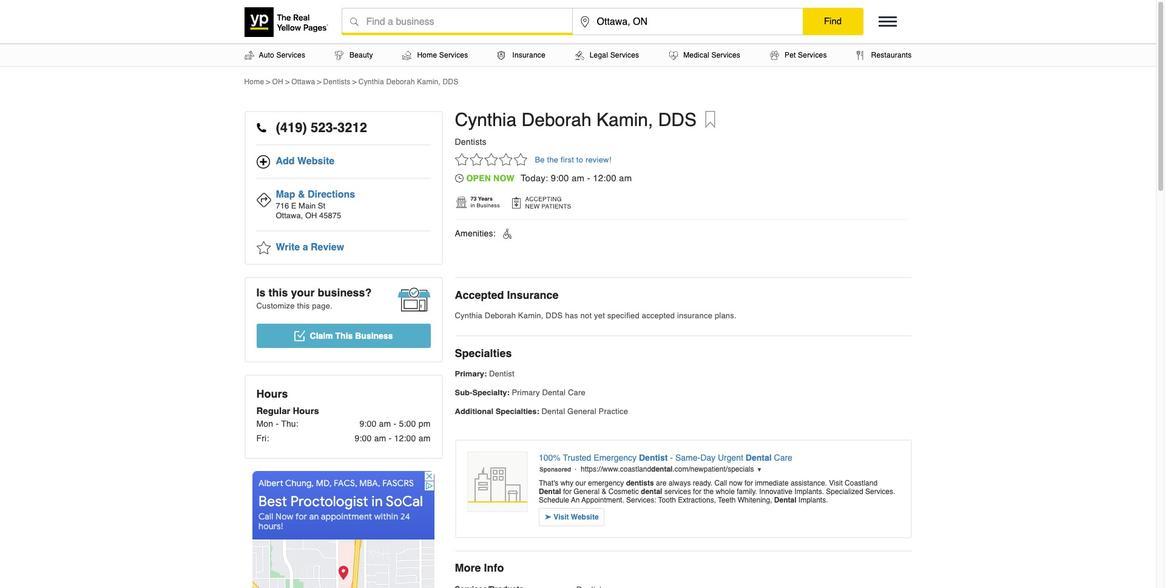 Task type: vqa. For each thing, say whether or not it's contained in the screenshot.
(over at the bottom
no



Task type: locate. For each thing, give the bounding box(es) containing it.
customize
[[256, 302, 295, 311]]

0 horizontal spatial business
[[355, 331, 393, 341]]

dentists link down browse beauty icon
[[323, 78, 351, 86]]

cynthia down beauty
[[359, 78, 384, 86]]

9:00 up 9:00 am - 12:00 am
[[360, 419, 377, 429]]

map
[[276, 189, 295, 200]]

(419) 523-3212 link
[[256, 112, 431, 146]]

2 horizontal spatial kamin,
[[597, 109, 653, 131]]

2 services from the left
[[439, 51, 468, 59]]

0 horizontal spatial this
[[269, 287, 288, 299]]

this down your on the left of the page
[[297, 302, 310, 311]]

1 horizontal spatial 12:00
[[593, 173, 617, 183]]

cynthia deborah kamin, dds
[[359, 78, 459, 86], [455, 109, 697, 131]]

find button
[[803, 8, 864, 35]]

0 horizontal spatial deborah
[[386, 78, 415, 86]]

cynthia up open on the top of the page
[[455, 109, 517, 131]]

0 vertical spatial cynthia deborah kamin, dds
[[359, 78, 459, 86]]

1 vertical spatial this
[[297, 302, 310, 311]]

oh right 'home'
[[272, 78, 283, 86]]

0 horizontal spatial oh
[[272, 78, 283, 86]]

insurance
[[507, 289, 559, 302]]

specialties:
[[496, 407, 540, 416]]

years
[[478, 196, 493, 202]]

3 services from the left
[[610, 51, 639, 59]]

open now today: 9:00 am - 12:00 am
[[467, 173, 632, 183]]

website
[[297, 156, 335, 167]]

9:00 down the
[[551, 173, 569, 183]]

st
[[318, 202, 325, 211]]

0 vertical spatial cynthia
[[359, 78, 384, 86]]

services right medical
[[712, 51, 741, 59]]

1 vertical spatial oh
[[305, 211, 317, 220]]

0 horizontal spatial kamin,
[[417, 78, 441, 86]]

0 vertical spatial deborah
[[386, 78, 415, 86]]

cynthia deborah kamin, dds has not yet specified accepted insurance plans.
[[455, 311, 737, 321]]

kamin, inside the breadcrumbs navigation
[[417, 78, 441, 86]]

this
[[269, 287, 288, 299], [297, 302, 310, 311]]

browse home services image
[[403, 51, 412, 60]]

0 vertical spatial hours
[[256, 388, 288, 401]]

ottawa link
[[291, 78, 315, 86]]

auto services
[[259, 51, 305, 59]]

- right mon
[[276, 419, 279, 429]]

yet
[[594, 311, 605, 321]]

0 horizontal spatial insurance
[[513, 51, 546, 59]]

write
[[276, 242, 300, 253]]

general
[[568, 407, 597, 416]]

services right 'auto'
[[277, 51, 305, 59]]

cynthia deborah kamin, dds down the breadcrumbs navigation
[[455, 109, 697, 131]]

business inside 73 years in business
[[477, 203, 500, 209]]

1 horizontal spatial hours
[[293, 406, 319, 416]]

business down years
[[477, 203, 500, 209]]

dentists down browse beauty icon
[[323, 78, 351, 86]]

Where? text field
[[573, 8, 803, 35]]

more
[[455, 562, 481, 575]]

more info
[[455, 562, 504, 575]]

45875
[[319, 211, 341, 220]]

dental left general
[[542, 407, 565, 416]]

0 vertical spatial this
[[269, 287, 288, 299]]

browse legal services image
[[575, 51, 585, 60]]

kamin, down insurance
[[518, 311, 544, 321]]

12:00 down 5:00
[[394, 434, 416, 444]]

be the first to review! link
[[535, 156, 612, 165]]

1 horizontal spatial oh
[[305, 211, 317, 220]]

5 services from the left
[[798, 51, 827, 59]]

oh
[[272, 78, 283, 86], [305, 211, 317, 220]]

restaurants
[[871, 51, 912, 59]]

cynthia
[[359, 78, 384, 86], [455, 109, 517, 131], [455, 311, 483, 321]]

2 horizontal spatial deborah
[[522, 109, 592, 131]]

1 vertical spatial business
[[355, 331, 393, 341]]

deborah down the accepted insurance
[[485, 311, 516, 321]]

- down review!
[[587, 173, 591, 183]]

business right "this"
[[355, 331, 393, 341]]

9:00 am - 12:00 am
[[355, 434, 431, 444]]

kamin, up review!
[[597, 109, 653, 131]]

dentists inside the breadcrumbs navigation
[[323, 78, 351, 86]]

0 vertical spatial business
[[477, 203, 500, 209]]

dentists link
[[323, 78, 351, 86], [455, 137, 487, 147]]

review!
[[586, 156, 612, 165]]

dental up additional specialties: dental general practice
[[542, 388, 566, 398]]

- left 5:00
[[394, 419, 397, 429]]

0 vertical spatial dentists
[[323, 78, 351, 86]]

services right "pet"
[[798, 51, 827, 59]]

1 vertical spatial deborah
[[522, 109, 592, 131]]

1 vertical spatial hours
[[293, 406, 319, 416]]

this
[[335, 331, 353, 341]]

0 horizontal spatial dentists
[[323, 78, 351, 86]]

hours up the thu:
[[293, 406, 319, 416]]

deborah up the
[[522, 109, 592, 131]]

1 horizontal spatial dentists link
[[455, 137, 487, 147]]

9:00 down 9:00 am - 5:00 pm in the left of the page
[[355, 434, 372, 444]]

page.
[[312, 302, 333, 311]]

care
[[568, 388, 586, 398]]

services right legal
[[610, 51, 639, 59]]

accepted
[[642, 311, 675, 321]]

cynthia deborah kamin, dds down browse home services icon
[[359, 78, 459, 86]]

deborah down browse home services icon
[[386, 78, 415, 86]]

services for medical services
[[712, 51, 741, 59]]

write a review link
[[256, 232, 431, 264]]

1 horizontal spatial business
[[477, 203, 500, 209]]

2 vertical spatial 9:00
[[355, 434, 372, 444]]

0 horizontal spatial 12:00
[[394, 434, 416, 444]]

2 vertical spatial dds
[[546, 311, 563, 321]]

0 vertical spatial dental
[[542, 388, 566, 398]]

1 horizontal spatial dds
[[546, 311, 563, 321]]

advertisement region
[[253, 472, 435, 589]]

oh down main
[[305, 211, 317, 220]]

insurance left plans.
[[677, 311, 713, 321]]

am
[[572, 173, 585, 183], [619, 173, 632, 183], [379, 419, 391, 429], [374, 434, 386, 444], [419, 434, 431, 444]]

is
[[256, 287, 266, 299]]

map & directions 716 e main st ottawa, oh 45875
[[276, 189, 355, 220]]

services for pet services
[[798, 51, 827, 59]]

4 services from the left
[[712, 51, 741, 59]]

9:00
[[551, 173, 569, 183], [360, 419, 377, 429], [355, 434, 372, 444]]

1 vertical spatial 12:00
[[394, 434, 416, 444]]

kamin,
[[417, 78, 441, 86], [597, 109, 653, 131], [518, 311, 544, 321]]

medical
[[684, 51, 710, 59]]

additional
[[455, 407, 494, 416]]

0 vertical spatial dds
[[443, 78, 459, 86]]

the real yellow pages logo image
[[244, 7, 329, 37]]

1 vertical spatial insurance
[[677, 311, 713, 321]]

dental
[[542, 388, 566, 398], [542, 407, 565, 416]]

dentists up open on the top of the page
[[455, 137, 487, 147]]

1 horizontal spatial this
[[297, 302, 310, 311]]

home services
[[417, 51, 468, 59]]

browse insurance image
[[498, 51, 505, 60]]

home link
[[244, 78, 264, 86]]

0 vertical spatial insurance
[[513, 51, 546, 59]]

0 horizontal spatial dentists link
[[323, 78, 351, 86]]

1 vertical spatial 9:00
[[360, 419, 377, 429]]

business
[[477, 203, 500, 209], [355, 331, 393, 341]]

not
[[581, 311, 592, 321]]

insurance right browse insurance image
[[513, 51, 546, 59]]

0 horizontal spatial hours
[[256, 388, 288, 401]]

(419)
[[276, 120, 307, 135]]

cynthia inside the breadcrumbs navigation
[[359, 78, 384, 86]]

to
[[577, 156, 583, 165]]

kamin, down home
[[417, 78, 441, 86]]

2 horizontal spatial dds
[[658, 109, 697, 131]]

hours up regular
[[256, 388, 288, 401]]

1 vertical spatial dentists
[[455, 137, 487, 147]]

add website link
[[256, 146, 431, 179]]

is this your business? customize this page.
[[256, 287, 372, 311]]

0 vertical spatial kamin,
[[417, 78, 441, 86]]

this up customize
[[269, 287, 288, 299]]

a
[[303, 242, 308, 253]]

716
[[276, 202, 289, 211]]

services right home
[[439, 51, 468, 59]]

cynthia down accepted
[[455, 311, 483, 321]]

1 horizontal spatial deborah
[[485, 311, 516, 321]]

1 vertical spatial cynthia deborah kamin, dds
[[455, 109, 697, 131]]

browse auto services image
[[244, 51, 254, 60]]

deborah
[[386, 78, 415, 86], [522, 109, 592, 131], [485, 311, 516, 321]]

dds inside the breadcrumbs navigation
[[443, 78, 459, 86]]

business?
[[318, 287, 372, 299]]

dentists link up open on the top of the page
[[455, 137, 487, 147]]

your
[[291, 287, 315, 299]]

1 services from the left
[[277, 51, 305, 59]]

1 horizontal spatial kamin,
[[518, 311, 544, 321]]

has
[[565, 311, 578, 321]]

0 vertical spatial oh
[[272, 78, 283, 86]]

0 horizontal spatial dds
[[443, 78, 459, 86]]

2 vertical spatial cynthia
[[455, 311, 483, 321]]

specified
[[608, 311, 640, 321]]

dentists
[[323, 78, 351, 86], [455, 137, 487, 147]]

12:00 down review!
[[593, 173, 617, 183]]

directions
[[308, 189, 355, 200]]



Task type: describe. For each thing, give the bounding box(es) containing it.
additional specialties: dental general practice
[[455, 407, 628, 416]]

1 horizontal spatial dentists
[[455, 137, 487, 147]]

9:00 for 9:00 am - 5:00 pm
[[360, 419, 377, 429]]

services for legal services
[[610, 51, 639, 59]]

accepted
[[455, 289, 504, 302]]

1 vertical spatial dds
[[658, 109, 697, 131]]

the
[[547, 156, 559, 165]]

open
[[467, 174, 491, 183]]

deborah inside the breadcrumbs navigation
[[386, 78, 415, 86]]

beauty
[[350, 51, 373, 59]]

medical services
[[684, 51, 741, 59]]

write a review
[[276, 242, 344, 253]]

now
[[494, 174, 515, 183]]

9:00 am - 5:00 pm
[[360, 419, 431, 429]]

services for home services
[[439, 51, 468, 59]]

be
[[535, 156, 545, 165]]

1 vertical spatial dental
[[542, 407, 565, 416]]

&
[[298, 189, 305, 200]]

0 vertical spatial 12:00
[[593, 173, 617, 183]]

9:00 for 9:00 am - 12:00 am
[[355, 434, 372, 444]]

1 vertical spatial dentists link
[[455, 137, 487, 147]]

- down 9:00 am - 5:00 pm in the left of the page
[[389, 434, 392, 444]]

(419) 523-3212
[[276, 120, 367, 135]]

main
[[299, 202, 316, 211]]

523-
[[311, 120, 338, 135]]

2 vertical spatial kamin,
[[518, 311, 544, 321]]

1 horizontal spatial insurance
[[677, 311, 713, 321]]

0 vertical spatial dentists link
[[323, 78, 351, 86]]

Find a business text field
[[342, 8, 572, 35]]

sub-specialty: primary dental care
[[455, 388, 586, 398]]

browse medical services image
[[669, 51, 678, 60]]

add
[[276, 156, 295, 167]]

dentist
[[489, 370, 515, 379]]

pm
[[419, 419, 431, 429]]

fri:
[[256, 434, 269, 444]]

browse pet services image
[[770, 51, 779, 60]]

review
[[311, 242, 344, 253]]

in
[[471, 203, 475, 209]]

be the first to review!
[[535, 156, 612, 165]]

services for auto services
[[277, 51, 305, 59]]

new
[[525, 203, 540, 210]]

legal
[[590, 51, 608, 59]]

sub-
[[455, 388, 473, 398]]

specialties
[[455, 347, 512, 360]]

1 vertical spatial cynthia
[[455, 109, 517, 131]]

mon - thu:
[[256, 419, 299, 429]]

3212
[[338, 120, 367, 135]]

primary:
[[455, 370, 487, 379]]

1 vertical spatial kamin,
[[597, 109, 653, 131]]

oh link
[[272, 78, 283, 86]]

auto
[[259, 51, 274, 59]]

pet services
[[785, 51, 827, 59]]

today:
[[521, 173, 548, 183]]

73 years in business
[[471, 196, 500, 209]]

browse beauty image
[[335, 51, 343, 60]]

primary: dentist
[[455, 370, 515, 379]]

73
[[471, 196, 477, 202]]

mon
[[256, 419, 273, 429]]

primary
[[512, 388, 540, 398]]

amenities:
[[455, 229, 496, 239]]

accepting
[[525, 196, 562, 203]]

breadcrumbs navigation
[[244, 77, 912, 87]]

regular
[[256, 406, 290, 416]]

5:00
[[399, 419, 416, 429]]

practice
[[599, 407, 628, 416]]

legal services
[[590, 51, 639, 59]]

pet
[[785, 51, 796, 59]]

ottawa
[[291, 78, 315, 86]]

home
[[244, 78, 264, 86]]

accepted insurance
[[455, 289, 559, 302]]

accepting new patients
[[525, 196, 571, 210]]

oh inside the breadcrumbs navigation
[[272, 78, 283, 86]]

claim
[[310, 331, 333, 341]]

info
[[484, 562, 504, 575]]

plans.
[[715, 311, 737, 321]]

claim this business
[[310, 331, 393, 341]]

patients
[[542, 203, 571, 210]]

add website
[[276, 156, 335, 167]]

find
[[824, 16, 842, 26]]

yp image
[[455, 196, 468, 210]]

browse restaurants image
[[857, 51, 864, 60]]

cynthia deborah kamin, dds inside the breadcrumbs navigation
[[359, 78, 459, 86]]

thu:
[[281, 419, 299, 429]]

specialty:
[[472, 388, 510, 398]]

0 vertical spatial 9:00
[[551, 173, 569, 183]]

home
[[417, 51, 437, 59]]

2 vertical spatial deborah
[[485, 311, 516, 321]]

oh inside map & directions 716 e main st ottawa, oh 45875
[[305, 211, 317, 220]]

ottawa,
[[276, 211, 303, 220]]

first
[[561, 156, 574, 165]]

regular hours
[[256, 406, 319, 416]]



